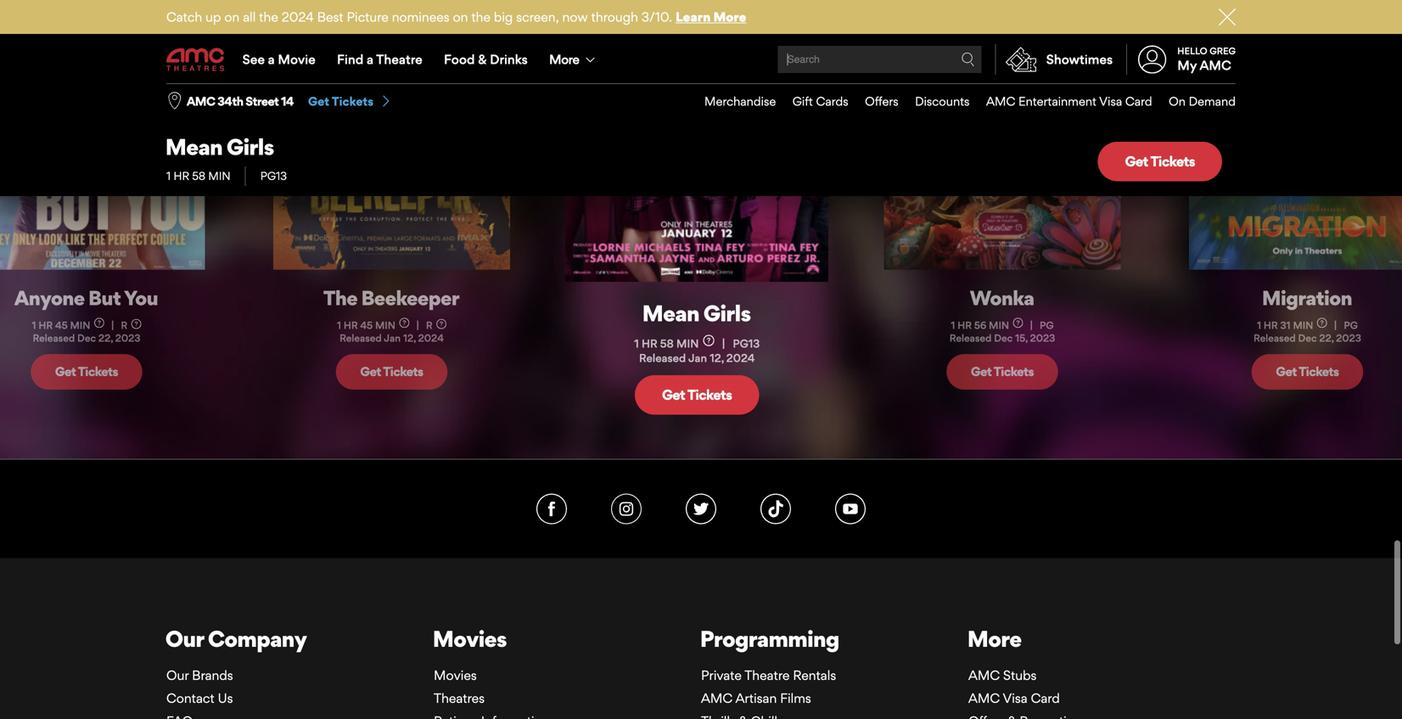 Task type: describe. For each thing, give the bounding box(es) containing it.
min for wonka
[[989, 319, 1009, 331]]

1 horizontal spatial mean girls
[[642, 299, 751, 327]]

pg released dec 15, 2023
[[950, 319, 1055, 344]]

contact us link
[[166, 690, 233, 706]]

a for movie
[[268, 51, 275, 67]]

visa inside amc stubs amc visa card
[[1003, 690, 1028, 706]]

demand
[[1189, 94, 1236, 109]]

footer containing our company
[[0, 459, 1403, 719]]

theatres
[[434, 690, 485, 706]]

get tickets down the find
[[308, 94, 374, 109]]

showtimes image
[[996, 44, 1047, 75]]

released down "anyone"
[[33, 332, 75, 344]]

see a movie
[[242, 51, 316, 67]]

min down 34th
[[208, 169, 231, 183]]

theatres link
[[434, 690, 485, 706]]

wonka link
[[901, 286, 1103, 310]]

get for wonka
[[971, 364, 992, 379]]

but
[[88, 286, 121, 310]]

all
[[243, 9, 256, 25]]

2023 for wonka
[[1030, 332, 1055, 344]]

up
[[206, 9, 221, 25]]

1 hr 56 min
[[951, 319, 1009, 331]]

the beekeeper
[[324, 286, 460, 310]]

1 hr 45 min button for the
[[337, 318, 410, 332]]

more information about image for wonka
[[1013, 318, 1023, 328]]

food & drinks
[[444, 51, 528, 67]]

beekeeper
[[361, 286, 460, 310]]

0 vertical spatial 2024
[[282, 9, 314, 25]]

screen,
[[516, 9, 559, 25]]

through
[[591, 9, 638, 25]]

anyone
[[15, 286, 85, 310]]

2 the from the left
[[471, 9, 491, 25]]

1 hr 31 min
[[1257, 319, 1314, 331]]

get tickets for wonka
[[971, 364, 1034, 379]]

amc 34th street 14 button
[[187, 93, 294, 110]]

1 22, from the left
[[99, 332, 113, 344]]

1 horizontal spatial 2024
[[418, 332, 444, 344]]

artisan
[[736, 690, 777, 706]]

movies for movies
[[433, 625, 507, 652]]

get tickets link for the beekeeper
[[336, 354, 448, 389]]

get tickets link for mean girls
[[635, 375, 759, 415]]

45 for anyone
[[55, 319, 68, 331]]

my
[[1178, 57, 1197, 73]]

0 vertical spatial more
[[714, 9, 747, 25]]

picture
[[347, 9, 389, 25]]

1 hr 56 min button
[[951, 318, 1023, 332]]

min for mean girls
[[677, 336, 699, 350]]

catch up on all the 2024 best picture nominees on the big screen, now through 3/10. learn more
[[166, 9, 747, 25]]

more inside footer
[[968, 625, 1022, 652]]

big
[[494, 9, 513, 25]]

pg13 for pg13
[[260, 169, 287, 183]]

gift
[[793, 94, 813, 109]]

the
[[324, 286, 358, 310]]

pg released dec 22, 2023
[[1254, 319, 1362, 344]]

find
[[337, 51, 364, 67]]

programming
[[700, 625, 839, 652]]

amc down 'amc stubs' link
[[969, 690, 1000, 706]]

tickets for mean girls
[[688, 386, 732, 403]]

food
[[444, 51, 475, 67]]

released dec 22, 2023
[[33, 332, 141, 344]]

more information about image for anyone but you
[[94, 318, 104, 328]]

1 hr 45 min for the
[[337, 319, 396, 331]]

submit search icon image
[[962, 53, 975, 66]]

15,
[[1015, 332, 1028, 344]]

amc entertainment visa card
[[986, 94, 1153, 109]]

street
[[246, 94, 279, 109]]

discounts link
[[899, 84, 970, 119]]

pg13 released jan 12, 2024
[[639, 336, 760, 365]]

1 on from the left
[[224, 9, 240, 25]]

0 vertical spatial card
[[1126, 94, 1153, 109]]

our for our company
[[165, 625, 204, 652]]

find a theatre
[[337, 51, 423, 67]]

go to my account page element
[[1127, 36, 1236, 83]]

get tickets down on
[[1125, 153, 1195, 170]]

search the AMC website text field
[[785, 53, 962, 66]]

tickets for anyone but you
[[78, 364, 118, 379]]

3/10.
[[642, 9, 672, 25]]

wonka
[[970, 286, 1034, 310]]

released for mean girls
[[639, 351, 686, 365]]

migration link
[[1206, 286, 1403, 310]]

our company
[[165, 625, 307, 652]]

get for mean girls
[[662, 386, 685, 403]]

amc 34th street 14
[[187, 94, 294, 109]]

cards
[[816, 94, 849, 109]]

1 hr 31 min button
[[1257, 318, 1328, 332]]

0 vertical spatial girls
[[227, 133, 274, 160]]

contact
[[166, 690, 215, 706]]

menu containing merchandise
[[688, 84, 1236, 119]]

1 horizontal spatial mean
[[642, 299, 699, 327]]

food & drinks link
[[433, 36, 539, 83]]

1 the from the left
[[259, 9, 278, 25]]

catch
[[166, 9, 202, 25]]

private theatre rentals amc artisan films
[[701, 667, 836, 706]]

jan inside pg13 released jan 12, 2024
[[689, 351, 707, 365]]

tickets for wonka
[[994, 364, 1034, 379]]

movie
[[278, 51, 316, 67]]

on demand link
[[1153, 84, 1236, 119]]

amc left stubs
[[969, 667, 1000, 683]]

tickets down on
[[1151, 153, 1195, 170]]

0 vertical spatial 1 hr 58 min
[[166, 169, 231, 183]]

find a theatre link
[[326, 36, 433, 83]]

hr for migration
[[1264, 319, 1278, 331]]

merchandise
[[705, 94, 776, 109]]

more button
[[539, 36, 610, 83]]

get tickets for mean girls
[[662, 386, 732, 403]]

our brands contact us
[[166, 667, 233, 706]]

amc artisan films link
[[701, 690, 811, 706]]

get tickets for the beekeeper
[[360, 364, 423, 379]]

amc visa card link
[[969, 690, 1060, 706]]

you
[[124, 286, 158, 310]]

&
[[478, 51, 487, 67]]

31
[[1281, 319, 1291, 331]]

1 for anyone but you
[[32, 319, 36, 331]]

tickets down the find
[[332, 94, 374, 109]]

0 vertical spatial jan
[[384, 332, 401, 344]]

offers
[[865, 94, 899, 109]]

released down the
[[340, 332, 382, 344]]

the beekeeper link
[[291, 286, 492, 310]]

greg
[[1210, 45, 1236, 56]]

get tickets link down the find
[[308, 93, 392, 109]]

45 for the
[[361, 319, 373, 331]]

pg13 for pg13 released jan 12, 2024
[[733, 336, 760, 350]]

more information about image for migration
[[1317, 318, 1328, 328]]

r button for but
[[121, 319, 141, 331]]

0 horizontal spatial 12,
[[403, 332, 416, 344]]

anyone but you link
[[0, 286, 187, 310]]

34th
[[217, 94, 243, 109]]

1 hr 58 min button
[[634, 335, 715, 351]]

0 vertical spatial 58
[[192, 169, 205, 183]]

hr for anyone but you
[[39, 319, 53, 331]]

rentals
[[793, 667, 836, 683]]

56
[[974, 319, 987, 331]]



Task type: vqa. For each thing, say whether or not it's contained in the screenshot.


Task type: locate. For each thing, give the bounding box(es) containing it.
movie poster for anyone but you image
[[0, 0, 205, 270]]

0 vertical spatial visa
[[1100, 94, 1123, 109]]

get tickets
[[308, 94, 374, 109], [1125, 153, 1195, 170], [55, 364, 118, 379], [360, 364, 423, 379], [971, 364, 1034, 379], [1276, 364, 1339, 379], [662, 386, 732, 403]]

tickets for the beekeeper
[[383, 364, 423, 379]]

get tickets down released jan 12, 2024
[[360, 364, 423, 379]]

1 horizontal spatial jan
[[689, 351, 707, 365]]

2 dec from the left
[[994, 332, 1013, 344]]

3 dec from the left
[[1298, 332, 1317, 344]]

more information about image inside the 1 hr 58 min button
[[703, 335, 715, 346]]

1 vertical spatial more
[[549, 51, 579, 67]]

12, inside pg13 released jan 12, 2024
[[710, 351, 724, 365]]

1 vertical spatial our
[[166, 667, 189, 683]]

more information about image down you
[[131, 319, 141, 329]]

1 vertical spatial 58
[[660, 336, 674, 350]]

2 more information about image from the left
[[1317, 318, 1328, 328]]

1 horizontal spatial 2023
[[1030, 332, 1055, 344]]

0 horizontal spatial 2023
[[115, 332, 141, 344]]

2 horizontal spatial more
[[968, 625, 1022, 652]]

get for migration
[[1276, 364, 1297, 379]]

hr inside button
[[642, 336, 658, 350]]

more information about image up released jan 12, 2024
[[400, 318, 410, 328]]

released for wonka
[[950, 332, 992, 344]]

2 pg from the left
[[1344, 319, 1358, 331]]

tickets down 15,
[[994, 364, 1034, 379]]

2 a from the left
[[367, 51, 374, 67]]

1 horizontal spatial 1 hr 45 min
[[337, 319, 396, 331]]

movies for movies theatres
[[434, 667, 477, 683]]

1 hr 58 min down 34th
[[166, 169, 231, 183]]

theatre inside the private theatre rentals amc artisan films
[[745, 667, 790, 683]]

1 vertical spatial pg13
[[733, 336, 760, 350]]

2023 down you
[[115, 332, 141, 344]]

tickets down the released dec 22, 2023
[[78, 364, 118, 379]]

our up our brands link
[[165, 625, 204, 652]]

amc inside button
[[187, 94, 215, 109]]

more information about image down beekeeper
[[437, 319, 447, 329]]

amc instagram image
[[611, 494, 642, 524]]

released jan 12, 2024
[[340, 332, 444, 344]]

min for migration
[[1293, 319, 1314, 331]]

0 horizontal spatial visa
[[1003, 690, 1028, 706]]

amc down showtimes image
[[986, 94, 1016, 109]]

0 horizontal spatial on
[[224, 9, 240, 25]]

1 hr 45 min up released jan 12, 2024
[[337, 319, 396, 331]]

card left on
[[1126, 94, 1153, 109]]

a for theatre
[[367, 51, 374, 67]]

amc left 34th
[[187, 94, 215, 109]]

1 vertical spatial menu
[[688, 84, 1236, 119]]

1 horizontal spatial r
[[426, 319, 433, 331]]

tickets down pg released dec 22, 2023
[[1299, 364, 1339, 379]]

tickets down pg13 released jan 12, 2024
[[688, 386, 732, 403]]

girls up pg13 released jan 12, 2024
[[704, 299, 751, 327]]

dec for wonka
[[994, 332, 1013, 344]]

0 vertical spatial theatre
[[376, 51, 423, 67]]

1 vertical spatial jan
[[689, 351, 707, 365]]

dec left 15,
[[994, 332, 1013, 344]]

2 horizontal spatial 2023
[[1336, 332, 1362, 344]]

1 for the beekeeper
[[337, 319, 341, 331]]

2 vertical spatial more
[[968, 625, 1022, 652]]

1 2023 from the left
[[115, 332, 141, 344]]

more information about image down mean girls 'link'
[[703, 335, 715, 346]]

menu down submit search icon
[[688, 84, 1236, 119]]

1 horizontal spatial pg
[[1344, 319, 1358, 331]]

get for anyone but you
[[55, 364, 76, 379]]

1 horizontal spatial 12,
[[710, 351, 724, 365]]

min for anyone but you
[[70, 319, 91, 331]]

dec for migration
[[1298, 332, 1317, 344]]

menu
[[166, 36, 1236, 83], [688, 84, 1236, 119]]

us
[[218, 690, 233, 706]]

migration
[[1262, 286, 1352, 310]]

jan down the beekeeper on the top of page
[[384, 332, 401, 344]]

movie poster for mean girls image
[[566, 0, 829, 282]]

discounts
[[915, 94, 970, 109]]

learn
[[676, 9, 711, 25]]

girls down amc 34th street 14 button
[[227, 133, 274, 160]]

0 horizontal spatial 1 hr 58 min
[[166, 169, 231, 183]]

0 horizontal spatial r button
[[121, 319, 141, 331]]

movies
[[433, 625, 507, 652], [434, 667, 477, 683]]

offers link
[[849, 84, 899, 119]]

0 horizontal spatial 58
[[192, 169, 205, 183]]

get tickets link down pg released dec 22, 2023
[[1252, 354, 1364, 389]]

1 horizontal spatial a
[[367, 51, 374, 67]]

1 hr 45 min button up released jan 12, 2024
[[337, 318, 410, 332]]

1 inside button
[[634, 336, 639, 350]]

1 horizontal spatial 1 hr 58 min
[[634, 336, 699, 350]]

0 horizontal spatial 2024
[[282, 9, 314, 25]]

get tickets link down 15,
[[947, 354, 1058, 389]]

get tickets link
[[308, 93, 392, 109], [1098, 142, 1223, 181], [31, 354, 143, 389], [336, 354, 448, 389], [947, 354, 1058, 389], [1252, 354, 1364, 389], [635, 375, 759, 415]]

1 1 hr 45 min button from the left
[[32, 318, 104, 332]]

min up the released dec 22, 2023
[[70, 319, 91, 331]]

our inside our brands contact us
[[166, 667, 189, 683]]

amc stubs link
[[969, 667, 1037, 683]]

get
[[308, 94, 329, 109], [1125, 153, 1148, 170], [55, 364, 76, 379], [360, 364, 381, 379], [971, 364, 992, 379], [1276, 364, 1297, 379], [662, 386, 685, 403]]

dec inside the pg released dec 15, 2023
[[994, 332, 1013, 344]]

2 1 hr 45 min from the left
[[337, 319, 396, 331]]

mean girls link
[[585, 299, 809, 327]]

1 hr 45 min
[[32, 319, 91, 331], [337, 319, 396, 331]]

2 r button from the left
[[426, 319, 447, 331]]

menu containing more
[[166, 36, 1236, 83]]

0 horizontal spatial 1 hr 45 min button
[[32, 318, 104, 332]]

get tickets down pg released dec 22, 2023
[[1276, 364, 1339, 379]]

2 1 hr 45 min button from the left
[[337, 318, 410, 332]]

2024 inside pg13 released jan 12, 2024
[[727, 351, 755, 365]]

amc instagram image
[[611, 494, 642, 524]]

movie poster for migration image
[[1189, 0, 1403, 270]]

nominees
[[392, 9, 450, 25]]

2023 for migration
[[1336, 332, 1362, 344]]

2024 down mean girls 'link'
[[727, 351, 755, 365]]

get tickets down 15,
[[971, 364, 1034, 379]]

jan down the 1 hr 58 min button
[[689, 351, 707, 365]]

1 horizontal spatial r button
[[426, 319, 447, 331]]

r button
[[121, 319, 141, 331], [426, 319, 447, 331]]

2024 down beekeeper
[[418, 332, 444, 344]]

dec down anyone but you
[[77, 332, 96, 344]]

12, down beekeeper
[[403, 332, 416, 344]]

58
[[192, 169, 205, 183], [660, 336, 674, 350]]

amc youtube image
[[835, 494, 866, 524], [835, 494, 866, 524]]

a right the find
[[367, 51, 374, 67]]

0 horizontal spatial more information about image
[[94, 318, 104, 328]]

1 vertical spatial 2024
[[418, 332, 444, 344]]

now
[[562, 9, 588, 25]]

1 horizontal spatial the
[[471, 9, 491, 25]]

0 horizontal spatial the
[[259, 9, 278, 25]]

anyone but you
[[15, 286, 158, 310]]

pg inside the pg released dec 15, 2023
[[1040, 319, 1054, 331]]

get tickets link down released jan 12, 2024
[[336, 354, 448, 389]]

0 horizontal spatial card
[[1031, 690, 1060, 706]]

entertainment
[[1019, 94, 1097, 109]]

movie poster for the beekeeper image
[[274, 0, 510, 270]]

1 vertical spatial movies
[[434, 667, 477, 683]]

get tickets link down pg13 released jan 12, 2024
[[635, 375, 759, 415]]

get tickets link for anyone but you
[[31, 354, 143, 389]]

more inside button
[[549, 51, 579, 67]]

12,
[[403, 332, 416, 344], [710, 351, 724, 365]]

0 horizontal spatial r
[[121, 319, 128, 331]]

1 horizontal spatial girls
[[704, 299, 751, 327]]

more
[[714, 9, 747, 25], [549, 51, 579, 67], [968, 625, 1022, 652]]

gift cards
[[793, 94, 849, 109]]

12, down the 1 hr 58 min button
[[710, 351, 724, 365]]

pg for wonka
[[1040, 319, 1054, 331]]

best
[[317, 9, 343, 25]]

user profile image
[[1129, 45, 1177, 74]]

0 horizontal spatial a
[[268, 51, 275, 67]]

released for migration
[[1254, 332, 1296, 344]]

amc down greg
[[1200, 57, 1232, 73]]

0 horizontal spatial 22,
[[99, 332, 113, 344]]

0 horizontal spatial mean girls
[[165, 133, 274, 160]]

released inside pg13 released jan 12, 2024
[[639, 351, 686, 365]]

released down the 1 hr 58 min button
[[639, 351, 686, 365]]

our for our brands contact us
[[166, 667, 189, 683]]

get tickets for anyone but you
[[55, 364, 118, 379]]

more down now
[[549, 51, 579, 67]]

1 vertical spatial theatre
[[745, 667, 790, 683]]

jan
[[384, 332, 401, 344], [689, 351, 707, 365]]

1 hr 58 min inside button
[[634, 336, 699, 350]]

mean girls up the 1 hr 58 min button
[[642, 299, 751, 327]]

1 horizontal spatial card
[[1126, 94, 1153, 109]]

gift cards link
[[776, 84, 849, 119]]

the right all
[[259, 9, 278, 25]]

get tickets down the released dec 22, 2023
[[55, 364, 118, 379]]

amc tiktok image
[[761, 494, 791, 524], [761, 494, 791, 524]]

cookie consent banner dialog
[[0, 673, 1403, 719]]

dec inside pg released dec 22, 2023
[[1298, 332, 1317, 344]]

min down mean girls 'link'
[[677, 336, 699, 350]]

1 for migration
[[1257, 319, 1262, 331]]

amc stubs amc visa card
[[969, 667, 1060, 706]]

0 vertical spatial 12,
[[403, 332, 416, 344]]

pg down migration at the right of the page
[[1344, 319, 1358, 331]]

visa down the showtimes
[[1100, 94, 1123, 109]]

0 horizontal spatial pg13
[[260, 169, 287, 183]]

pg13 inside pg13 released jan 12, 2024
[[733, 336, 760, 350]]

on right 'nominees'
[[453, 9, 468, 25]]

2 on from the left
[[453, 9, 468, 25]]

1 horizontal spatial more
[[714, 9, 747, 25]]

0 horizontal spatial pg
[[1040, 319, 1054, 331]]

movie poster for wonka image
[[884, 0, 1121, 270]]

58 inside button
[[660, 336, 674, 350]]

r button down you
[[121, 319, 141, 331]]

amc entertainment visa card link
[[970, 84, 1153, 119]]

more information about image inside 1 hr 31 min button
[[1317, 318, 1328, 328]]

amc logo image
[[166, 48, 226, 71], [166, 48, 226, 71]]

visa down stubs
[[1003, 690, 1028, 706]]

1 horizontal spatial 45
[[361, 319, 373, 331]]

0 vertical spatial mean girls
[[165, 133, 274, 160]]

movies inside movies theatres
[[434, 667, 477, 683]]

theatre up artisan
[[745, 667, 790, 683]]

1 more information about image from the left
[[94, 318, 104, 328]]

our up contact
[[166, 667, 189, 683]]

0 vertical spatial pg13
[[260, 169, 287, 183]]

1 hr 45 min button for anyone
[[32, 318, 104, 332]]

learn more link
[[676, 9, 747, 25]]

our
[[165, 625, 204, 652], [166, 667, 189, 683]]

0 horizontal spatial dec
[[77, 332, 96, 344]]

tickets
[[332, 94, 374, 109], [1151, 153, 1195, 170], [78, 364, 118, 379], [383, 364, 423, 379], [994, 364, 1034, 379], [1299, 364, 1339, 379], [688, 386, 732, 403]]

the left the 'big'
[[471, 9, 491, 25]]

pg inside pg released dec 22, 2023
[[1344, 319, 1358, 331]]

theatre
[[376, 51, 423, 67], [745, 667, 790, 683]]

mean girls down 34th
[[165, 133, 274, 160]]

films
[[780, 690, 811, 706]]

the
[[259, 9, 278, 25], [471, 9, 491, 25]]

tickets down released jan 12, 2024
[[383, 364, 423, 379]]

dec down 1 hr 31 min button
[[1298, 332, 1317, 344]]

r for but
[[121, 319, 128, 331]]

footer
[[0, 459, 1403, 719]]

1 vertical spatial visa
[[1003, 690, 1028, 706]]

get for the beekeeper
[[360, 364, 381, 379]]

2 22, from the left
[[1320, 332, 1334, 344]]

1 hr 45 min up the released dec 22, 2023
[[32, 319, 91, 331]]

pg13 down mean girls 'link'
[[733, 336, 760, 350]]

released inside the pg released dec 15, 2023
[[950, 332, 992, 344]]

1 r from the left
[[121, 319, 128, 331]]

1 vertical spatial 1 hr 58 min
[[634, 336, 699, 350]]

0 horizontal spatial mean
[[165, 133, 222, 160]]

private
[[701, 667, 742, 683]]

1 horizontal spatial more information about image
[[1317, 318, 1328, 328]]

r button down beekeeper
[[426, 319, 447, 331]]

22, inside pg released dec 22, 2023
[[1320, 332, 1334, 344]]

1 hr 45 min for anyone
[[32, 319, 91, 331]]

amc
[[1200, 57, 1232, 73], [986, 94, 1016, 109], [187, 94, 215, 109], [969, 667, 1000, 683], [701, 690, 733, 706], [969, 690, 1000, 706]]

movies up movies link
[[433, 625, 507, 652]]

brands
[[192, 667, 233, 683]]

card down stubs
[[1031, 690, 1060, 706]]

on left all
[[224, 9, 240, 25]]

released down 1 hr 31 min
[[1254, 332, 1296, 344]]

1 hr 58 min down mean girls 'link'
[[634, 336, 699, 350]]

1 1 hr 45 min from the left
[[32, 319, 91, 331]]

1 for mean girls
[[634, 336, 639, 350]]

1 horizontal spatial dec
[[994, 332, 1013, 344]]

min for the beekeeper
[[375, 319, 396, 331]]

a right "see"
[[268, 51, 275, 67]]

2 45 from the left
[[361, 319, 373, 331]]

1 vertical spatial mean girls
[[642, 299, 751, 327]]

card inside amc stubs amc visa card
[[1031, 690, 1060, 706]]

2023 down migration at the right of the page
[[1336, 332, 1362, 344]]

min right 31
[[1293, 319, 1314, 331]]

min right the 56
[[989, 319, 1009, 331]]

2024 left best at the left top
[[282, 9, 314, 25]]

theatre down 'nominees'
[[376, 51, 423, 67]]

more information about image up 15,
[[1013, 318, 1023, 328]]

mean up the 1 hr 58 min button
[[642, 299, 699, 327]]

1 horizontal spatial theatre
[[745, 667, 790, 683]]

0 horizontal spatial 1 hr 45 min
[[32, 319, 91, 331]]

1 vertical spatial card
[[1031, 690, 1060, 706]]

2 horizontal spatial 2024
[[727, 351, 755, 365]]

1 vertical spatial mean
[[642, 299, 699, 327]]

mean down 34th
[[165, 133, 222, 160]]

0 vertical spatial mean
[[165, 133, 222, 160]]

14
[[281, 94, 294, 109]]

showtimes link
[[996, 44, 1113, 75]]

1 pg from the left
[[1040, 319, 1054, 331]]

released down 1 hr 56 min
[[950, 332, 992, 344]]

22, down 1 hr 31 min button
[[1320, 332, 1334, 344]]

1 vertical spatial 12,
[[710, 351, 724, 365]]

2023 inside pg released dec 22, 2023
[[1336, 332, 1362, 344]]

get tickets link down on
[[1098, 142, 1223, 181]]

2 horizontal spatial dec
[[1298, 332, 1317, 344]]

1 hr 45 min button up the released dec 22, 2023
[[32, 318, 104, 332]]

our brands link
[[166, 667, 233, 683]]

girls
[[227, 133, 274, 160], [704, 299, 751, 327]]

amc twitter image
[[686, 494, 717, 524], [686, 494, 717, 524]]

1 vertical spatial girls
[[704, 299, 751, 327]]

more information about image
[[400, 318, 410, 328], [1013, 318, 1023, 328], [131, 319, 141, 329], [437, 319, 447, 329], [703, 335, 715, 346]]

1 horizontal spatial on
[[453, 9, 468, 25]]

more up 'amc stubs' link
[[968, 625, 1022, 652]]

stubs
[[1003, 667, 1037, 683]]

get tickets link for wonka
[[947, 354, 1058, 389]]

more information about image for the beekeeper
[[400, 318, 410, 328]]

3 2023 from the left
[[1336, 332, 1362, 344]]

private theatre rentals link
[[701, 667, 836, 683]]

1 dec from the left
[[77, 332, 96, 344]]

1 hr 45 min button
[[32, 318, 104, 332], [337, 318, 410, 332]]

0 vertical spatial our
[[165, 625, 204, 652]]

on
[[1169, 94, 1186, 109]]

2023 right 15,
[[1030, 332, 1055, 344]]

company
[[208, 625, 307, 652]]

0 vertical spatial menu
[[166, 36, 1236, 83]]

r for beekeeper
[[426, 319, 433, 331]]

see
[[242, 51, 265, 67]]

0 horizontal spatial more
[[549, 51, 579, 67]]

hr for wonka
[[958, 319, 972, 331]]

2 vertical spatial 2024
[[727, 351, 755, 365]]

1 horizontal spatial 58
[[660, 336, 674, 350]]

22, down but
[[99, 332, 113, 344]]

1 hr 58 min
[[166, 169, 231, 183], [634, 336, 699, 350]]

r
[[121, 319, 128, 331], [426, 319, 433, 331]]

drinks
[[490, 51, 528, 67]]

movies theatres
[[434, 667, 485, 706]]

merchandise link
[[688, 84, 776, 119]]

hr
[[174, 169, 189, 183], [39, 319, 53, 331], [344, 319, 358, 331], [958, 319, 972, 331], [1264, 319, 1278, 331], [642, 336, 658, 350]]

movies up theatres link
[[434, 667, 477, 683]]

released inside pg released dec 22, 2023
[[1254, 332, 1296, 344]]

1 horizontal spatial visa
[[1100, 94, 1123, 109]]

more right learn
[[714, 9, 747, 25]]

min up released jan 12, 2024
[[375, 319, 396, 331]]

1 r button from the left
[[121, 319, 141, 331]]

released
[[33, 332, 75, 344], [340, 332, 382, 344], [950, 332, 992, 344], [1254, 332, 1296, 344], [639, 351, 686, 365]]

2 r from the left
[[426, 319, 433, 331]]

showtimes
[[1047, 51, 1113, 67]]

get tickets link down the released dec 22, 2023
[[31, 354, 143, 389]]

1
[[166, 169, 171, 183], [32, 319, 36, 331], [337, 319, 341, 331], [951, 319, 955, 331], [1257, 319, 1262, 331], [634, 336, 639, 350]]

visa
[[1100, 94, 1123, 109], [1003, 690, 1028, 706]]

pg13 down street at the top of page
[[260, 169, 287, 183]]

r button for beekeeper
[[426, 319, 447, 331]]

get tickets link for migration
[[1252, 354, 1364, 389]]

1 a from the left
[[268, 51, 275, 67]]

hr for the beekeeper
[[344, 319, 358, 331]]

2023 inside the pg released dec 15, 2023
[[1030, 332, 1055, 344]]

pg for migration
[[1344, 319, 1358, 331]]

get tickets down pg13 released jan 12, 2024
[[662, 386, 732, 403]]

hello
[[1178, 45, 1208, 56]]

45 up released jan 12, 2024
[[361, 319, 373, 331]]

0 vertical spatial movies
[[433, 625, 507, 652]]

r down you
[[121, 319, 128, 331]]

r down beekeeper
[[426, 319, 433, 331]]

more information about image down migration at the right of the page
[[1317, 318, 1328, 328]]

see a movie link
[[232, 36, 326, 83]]

0 horizontal spatial 45
[[55, 319, 68, 331]]

2 2023 from the left
[[1030, 332, 1055, 344]]

on demand
[[1169, 94, 1236, 109]]

card
[[1126, 94, 1153, 109], [1031, 690, 1060, 706]]

hr for mean girls
[[642, 336, 658, 350]]

more information about image
[[94, 318, 104, 328], [1317, 318, 1328, 328]]

0 horizontal spatial girls
[[227, 133, 274, 160]]

0 horizontal spatial theatre
[[376, 51, 423, 67]]

1 horizontal spatial 1 hr 45 min button
[[337, 318, 410, 332]]

get tickets for migration
[[1276, 364, 1339, 379]]

1 45 from the left
[[55, 319, 68, 331]]

mean girls
[[165, 133, 274, 160], [642, 299, 751, 327]]

min inside button
[[677, 336, 699, 350]]

more information about image for mean girls
[[703, 335, 715, 346]]

menu down learn
[[166, 36, 1236, 83]]

1 horizontal spatial 22,
[[1320, 332, 1334, 344]]

1 for wonka
[[951, 319, 955, 331]]

mean
[[165, 133, 222, 160], [642, 299, 699, 327]]

movies link
[[434, 667, 477, 683]]

amc inside the private theatre rentals amc artisan films
[[701, 690, 733, 706]]

pg down "wonka" link
[[1040, 319, 1054, 331]]

1 horizontal spatial pg13
[[733, 336, 760, 350]]

amc facebook image
[[537, 494, 567, 524], [537, 494, 567, 524]]

tickets for migration
[[1299, 364, 1339, 379]]

more information about image up the released dec 22, 2023
[[94, 318, 104, 328]]

0 horizontal spatial jan
[[384, 332, 401, 344]]

amc inside hello greg my amc
[[1200, 57, 1232, 73]]

more information about image inside 1 hr 56 min button
[[1013, 318, 1023, 328]]

hello greg my amc
[[1178, 45, 1236, 73]]



